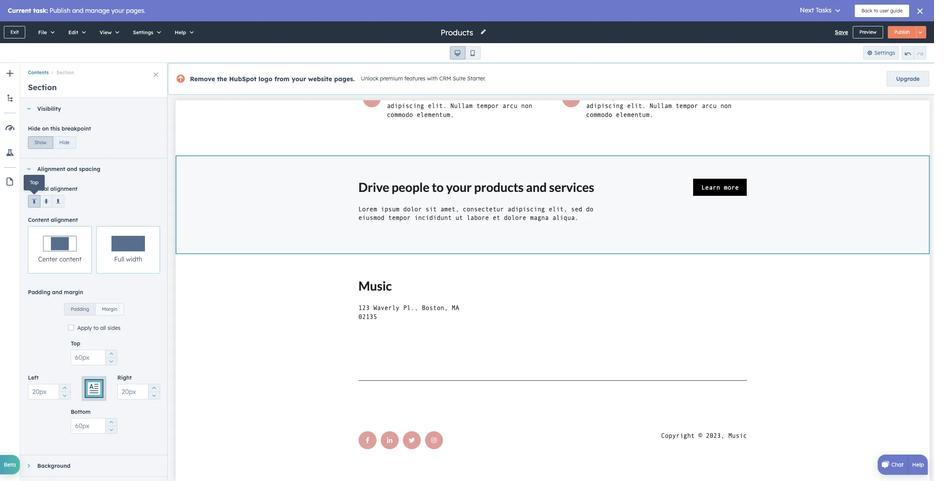 Task type: locate. For each thing, give the bounding box(es) containing it.
publish
[[895, 29, 911, 35]]

caret image inside background dropdown button
[[28, 464, 30, 469]]

1 vertical spatial settings button
[[864, 46, 900, 60]]

bottom
[[71, 409, 91, 416]]

caret image for background
[[28, 464, 30, 469]]

top down the apply
[[71, 340, 80, 347]]

and inside dropdown button
[[67, 166, 77, 173]]

0 horizontal spatial padding
[[28, 289, 50, 296]]

and
[[67, 166, 77, 173], [52, 289, 62, 296]]

contents button
[[28, 70, 49, 76]]

1 horizontal spatial help
[[913, 462, 925, 469]]

caret image
[[26, 108, 31, 110], [28, 464, 30, 469]]

crm
[[440, 75, 452, 82]]

caret image left visibility
[[26, 108, 31, 110]]

padding inside button
[[71, 306, 89, 312]]

premium
[[380, 75, 403, 82]]

margin
[[102, 306, 117, 312]]

hide for hide on this breakpoint
[[28, 125, 40, 132]]

and left margin
[[52, 289, 62, 296]]

Margin button
[[95, 303, 124, 316]]

0 vertical spatial caret image
[[26, 108, 31, 110]]

caret image for visibility
[[26, 108, 31, 110]]

pages.
[[334, 75, 355, 83]]

show
[[35, 140, 46, 145]]

alignment right content
[[51, 217, 78, 224]]

caret image inside visibility dropdown button
[[26, 108, 31, 110]]

padding for padding and margin
[[28, 289, 50, 296]]

top
[[30, 179, 38, 186], [71, 340, 80, 347]]

visibility
[[37, 105, 61, 112]]

background button
[[20, 456, 160, 477]]

settings button
[[125, 21, 167, 43], [864, 46, 900, 60]]

this
[[50, 125, 60, 132]]

alignment
[[50, 186, 78, 193], [51, 217, 78, 224]]

alignment
[[37, 166, 65, 173]]

spacing
[[79, 166, 100, 173]]

0 vertical spatial top
[[30, 179, 38, 186]]

settings down preview "button"
[[875, 49, 896, 56]]

left
[[28, 375, 39, 382]]

section right contents
[[57, 70, 74, 76]]

0 vertical spatial help
[[175, 29, 186, 35]]

1 vertical spatial top
[[71, 340, 80, 347]]

file button
[[30, 21, 60, 43]]

suite
[[453, 75, 466, 82]]

content
[[28, 217, 49, 224]]

padding
[[28, 289, 50, 296], [71, 306, 89, 312]]

show button
[[28, 137, 53, 149]]

full
[[114, 256, 124, 263]]

0 horizontal spatial and
[[52, 289, 62, 296]]

view
[[100, 29, 112, 35]]

1 horizontal spatial hide
[[59, 140, 70, 145]]

settings right view button
[[133, 29, 153, 35]]

1 vertical spatial alignment
[[51, 217, 78, 224]]

0 vertical spatial settings
[[133, 29, 153, 35]]

1 vertical spatial padding
[[71, 306, 89, 312]]

padding down center at the left bottom
[[28, 289, 50, 296]]

edit
[[68, 29, 78, 35]]

0 horizontal spatial top
[[30, 179, 38, 186]]

exit link
[[4, 26, 25, 39]]

section
[[57, 70, 74, 76], [28, 82, 57, 92]]

settings
[[133, 29, 153, 35], [875, 49, 896, 56]]

background
[[37, 463, 70, 470]]

hide
[[28, 125, 40, 132], [59, 140, 70, 145]]

from
[[275, 75, 290, 83]]

hide left on
[[28, 125, 40, 132]]

upgrade
[[897, 75, 921, 82]]

60px text field
[[71, 350, 117, 366]]

1 vertical spatial hide
[[59, 140, 70, 145]]

alignment and spacing
[[37, 166, 100, 173]]

0 horizontal spatial help
[[175, 29, 186, 35]]

help
[[175, 29, 186, 35], [913, 462, 925, 469]]

padding down margin
[[71, 306, 89, 312]]

top inside tooltip
[[30, 179, 38, 186]]

features
[[405, 75, 426, 82]]

0 horizontal spatial settings
[[133, 29, 153, 35]]

and left the spacing
[[67, 166, 77, 173]]

alignment and spacing button
[[20, 159, 160, 180]]

center content
[[38, 256, 82, 263]]

1 horizontal spatial padding
[[71, 306, 89, 312]]

right
[[117, 375, 132, 382]]

contents
[[28, 70, 49, 76]]

exit
[[11, 29, 19, 35]]

1 vertical spatial help
[[913, 462, 925, 469]]

top down caret image
[[30, 179, 38, 186]]

hide down hide on this breakpoint
[[59, 140, 70, 145]]

navigation
[[20, 63, 168, 77]]

0 vertical spatial padding
[[28, 289, 50, 296]]

section down the contents button
[[28, 82, 57, 92]]

0 vertical spatial alignment
[[50, 186, 78, 193]]

unlock premium features with crm suite starter.
[[361, 75, 486, 82]]

0 horizontal spatial hide
[[28, 125, 40, 132]]

0 vertical spatial hide
[[28, 125, 40, 132]]

1 vertical spatial caret image
[[28, 464, 30, 469]]

1 vertical spatial settings
[[875, 49, 896, 56]]

group
[[450, 46, 481, 60], [903, 46, 927, 60], [28, 135, 76, 149], [28, 195, 65, 208], [64, 299, 124, 316], [105, 350, 117, 366], [59, 384, 70, 400], [148, 384, 160, 400], [105, 418, 117, 434]]

1 vertical spatial and
[[52, 289, 62, 296]]

1 horizontal spatial and
[[67, 166, 77, 173]]

60px text field
[[71, 418, 117, 434]]

0 vertical spatial settings button
[[125, 21, 167, 43]]

0 vertical spatial and
[[67, 166, 77, 173]]

alignment down alignment and spacing
[[50, 186, 78, 193]]

group containing padding
[[64, 299, 124, 316]]

1 vertical spatial section
[[28, 82, 57, 92]]

caret image right "beta" at the left bottom of the page
[[28, 464, 30, 469]]

logo
[[259, 75, 273, 83]]

alignment for content alignment
[[51, 217, 78, 224]]

None field
[[440, 27, 476, 38]]

hide inside button
[[59, 140, 70, 145]]

upgrade link
[[887, 71, 930, 87]]

center
[[38, 256, 58, 263]]

full width
[[114, 256, 142, 263]]



Task type: describe. For each thing, give the bounding box(es) containing it.
help button
[[167, 21, 200, 43]]

width
[[126, 256, 142, 263]]

1 horizontal spatial settings button
[[864, 46, 900, 60]]

Full width checkbox
[[96, 226, 160, 274]]

beta
[[4, 462, 16, 469]]

visibility button
[[20, 98, 160, 119]]

chat
[[892, 462, 904, 469]]

preview
[[860, 29, 877, 35]]

publish group
[[889, 26, 927, 39]]

with
[[427, 75, 438, 82]]

unlock
[[361, 75, 379, 82]]

save button
[[836, 28, 849, 37]]

the
[[217, 75, 227, 83]]

20px text field
[[28, 384, 71, 400]]

save
[[836, 29, 849, 36]]

edit button
[[60, 21, 91, 43]]

0 vertical spatial section
[[57, 70, 74, 76]]

hide for hide
[[59, 140, 70, 145]]

content
[[59, 256, 82, 263]]

publish button
[[889, 26, 917, 39]]

your
[[292, 75, 306, 83]]

vertical alignment
[[28, 186, 78, 193]]

preview button
[[854, 26, 884, 39]]

all
[[100, 325, 106, 332]]

1 horizontal spatial settings
[[875, 49, 896, 56]]

help inside button
[[175, 29, 186, 35]]

remove
[[190, 75, 215, 83]]

starter.
[[468, 75, 486, 82]]

section button
[[49, 70, 74, 76]]

website
[[308, 75, 332, 83]]

navigation containing contents
[[20, 63, 168, 77]]

content alignment
[[28, 217, 78, 224]]

hide button
[[53, 137, 76, 149]]

vertical
[[28, 186, 49, 193]]

hide on this breakpoint
[[28, 125, 91, 132]]

close image
[[154, 72, 158, 77]]

Center content checkbox
[[28, 226, 92, 274]]

and for margin
[[52, 289, 62, 296]]

padding and margin
[[28, 289, 83, 296]]

top tooltip
[[24, 175, 45, 190]]

apply
[[77, 325, 92, 332]]

on
[[42, 125, 49, 132]]

alignment for vertical alignment
[[50, 186, 78, 193]]

and for spacing
[[67, 166, 77, 173]]

1 horizontal spatial top
[[71, 340, 80, 347]]

padding for padding
[[71, 306, 89, 312]]

group containing show
[[28, 135, 76, 149]]

sides
[[108, 325, 121, 332]]

to
[[93, 325, 99, 332]]

beta button
[[0, 455, 20, 475]]

20px text field
[[117, 384, 160, 400]]

breakpoint
[[62, 125, 91, 132]]

file
[[38, 29, 47, 35]]

caret image
[[26, 168, 31, 170]]

view button
[[91, 21, 125, 43]]

0 horizontal spatial settings button
[[125, 21, 167, 43]]

remove the hubspot logo from your website pages.
[[190, 75, 355, 83]]

hubspot
[[229, 75, 257, 83]]

apply to all sides
[[77, 325, 121, 332]]

Padding button
[[64, 303, 96, 316]]

margin
[[64, 289, 83, 296]]



Task type: vqa. For each thing, say whether or not it's contained in the screenshot.
'predictive'
no



